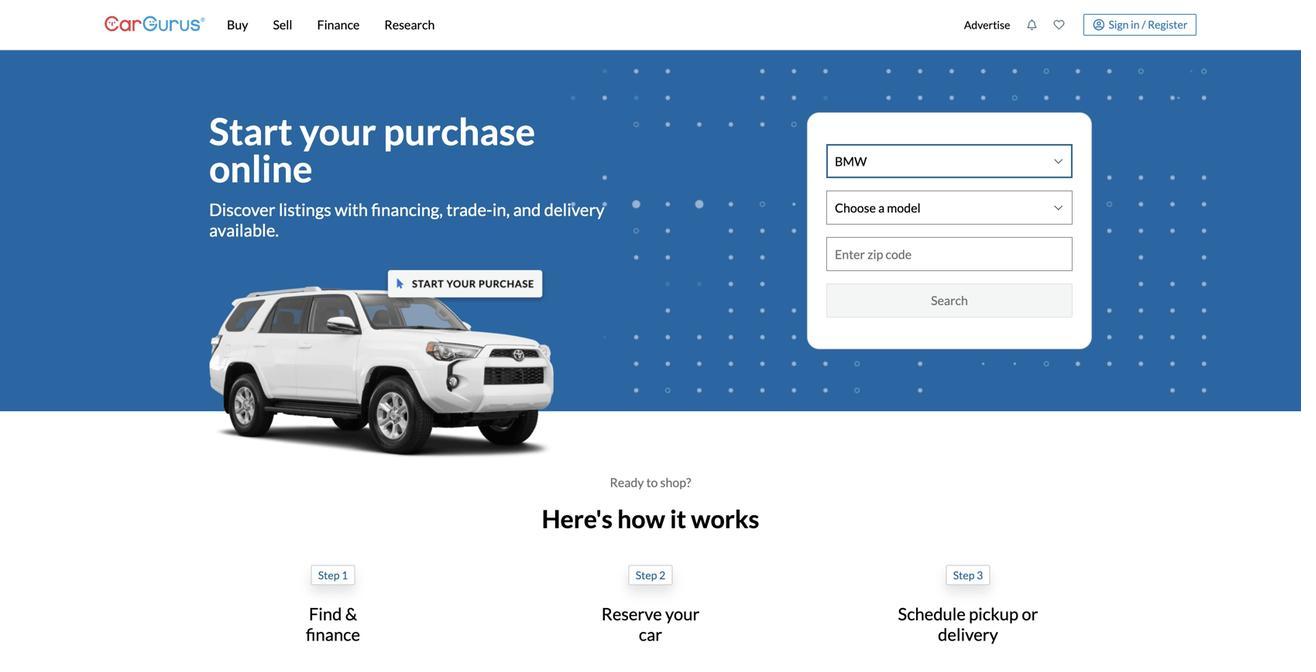 Task type: describe. For each thing, give the bounding box(es) containing it.
sign in / register
[[1109, 18, 1188, 31]]

&
[[345, 604, 357, 624]]

saved cars image
[[1054, 19, 1065, 30]]

your for purchase
[[300, 108, 376, 153]]

step 1
[[318, 569, 348, 582]]

discover listings with financing, trade-in, and delivery available.
[[209, 199, 605, 240]]

1
[[342, 569, 348, 582]]

search button
[[827, 284, 1073, 318]]

or
[[1022, 604, 1039, 624]]

start
[[209, 108, 293, 153]]

sign in / register link
[[1084, 14, 1197, 36]]

listings
[[279, 199, 331, 220]]

3
[[977, 569, 983, 582]]

schedule pickup or delivery
[[898, 604, 1039, 644]]

to
[[647, 475, 658, 490]]

your for car
[[666, 604, 700, 624]]

financing,
[[371, 199, 443, 220]]

trade-
[[446, 199, 493, 220]]

research button
[[372, 0, 447, 50]]

shop?
[[660, 475, 691, 490]]

online
[[209, 146, 313, 190]]

ready to shop?
[[610, 475, 691, 490]]

with
[[335, 199, 368, 220]]

2
[[659, 569, 666, 582]]

how
[[618, 504, 665, 534]]

schedule
[[898, 604, 966, 624]]

discover
[[209, 199, 276, 220]]

ready
[[610, 475, 644, 490]]

Enter zip code field
[[827, 238, 1072, 270]]

step 3
[[954, 569, 983, 582]]

finance
[[306, 624, 360, 644]]

pickup
[[969, 604, 1019, 624]]

sell button
[[261, 0, 305, 50]]

works
[[691, 504, 760, 534]]

it
[[670, 504, 687, 534]]

advertise link
[[956, 3, 1019, 46]]

buy
[[227, 17, 248, 32]]

delivery inside discover listings with financing, trade-in, and delivery available.
[[544, 199, 605, 220]]

find
[[309, 604, 342, 624]]

sign in / register menu item
[[1073, 14, 1197, 36]]

cargurus logo homepage link image
[[105, 3, 205, 47]]

start your purchase online
[[209, 108, 535, 190]]



Task type: vqa. For each thing, say whether or not it's contained in the screenshot.


Task type: locate. For each thing, give the bounding box(es) containing it.
in
[[1131, 18, 1140, 31]]

find & finance
[[306, 604, 360, 644]]

0 vertical spatial delivery
[[544, 199, 605, 220]]

user icon image
[[1093, 19, 1105, 31]]

1 horizontal spatial your
[[666, 604, 700, 624]]

delivery inside schedule pickup or delivery
[[938, 624, 999, 644]]

reserve
[[602, 604, 662, 624]]

buy button
[[215, 0, 261, 50]]

your inside "start your purchase online"
[[300, 108, 376, 153]]

your
[[300, 108, 376, 153], [666, 604, 700, 624]]

reserve your car
[[602, 604, 700, 644]]

step left the 1
[[318, 569, 340, 582]]

research
[[385, 17, 435, 32]]

finance button
[[305, 0, 372, 50]]

menu bar
[[205, 0, 956, 50]]

1 horizontal spatial delivery
[[938, 624, 999, 644]]

search
[[931, 293, 968, 308]]

/
[[1142, 18, 1146, 31]]

your inside the reserve your car
[[666, 604, 700, 624]]

step
[[318, 569, 340, 582], [636, 569, 657, 582], [954, 569, 975, 582]]

0 vertical spatial your
[[300, 108, 376, 153]]

menu
[[956, 3, 1197, 46]]

0 horizontal spatial delivery
[[544, 199, 605, 220]]

here's how it works
[[542, 504, 760, 534]]

1 vertical spatial delivery
[[938, 624, 999, 644]]

step left '3'
[[954, 569, 975, 582]]

1 step from the left
[[318, 569, 340, 582]]

1 horizontal spatial step
[[636, 569, 657, 582]]

0 horizontal spatial your
[[300, 108, 376, 153]]

sell
[[273, 17, 292, 32]]

in,
[[493, 199, 510, 220]]

menu containing sign in / register
[[956, 3, 1197, 46]]

open notifications image
[[1027, 19, 1038, 30]]

0 horizontal spatial step
[[318, 569, 340, 582]]

cargurus logo homepage link link
[[105, 3, 205, 47]]

step for schedule
[[954, 569, 975, 582]]

delivery right and
[[544, 199, 605, 220]]

purchase
[[384, 108, 535, 153]]

sign
[[1109, 18, 1129, 31]]

step for reserve
[[636, 569, 657, 582]]

delivery
[[544, 199, 605, 220], [938, 624, 999, 644]]

here's
[[542, 504, 613, 534]]

step for find
[[318, 569, 340, 582]]

and
[[513, 199, 541, 220]]

2 horizontal spatial step
[[954, 569, 975, 582]]

finance
[[317, 17, 360, 32]]

delivery down pickup
[[938, 624, 999, 644]]

3 step from the left
[[954, 569, 975, 582]]

register
[[1148, 18, 1188, 31]]

car
[[639, 624, 663, 644]]

advertise
[[964, 18, 1011, 31]]

available.
[[209, 220, 279, 240]]

menu bar containing buy
[[205, 0, 956, 50]]

2 step from the left
[[636, 569, 657, 582]]

step 2
[[636, 569, 666, 582]]

1 vertical spatial your
[[666, 604, 700, 624]]

step left 2
[[636, 569, 657, 582]]



